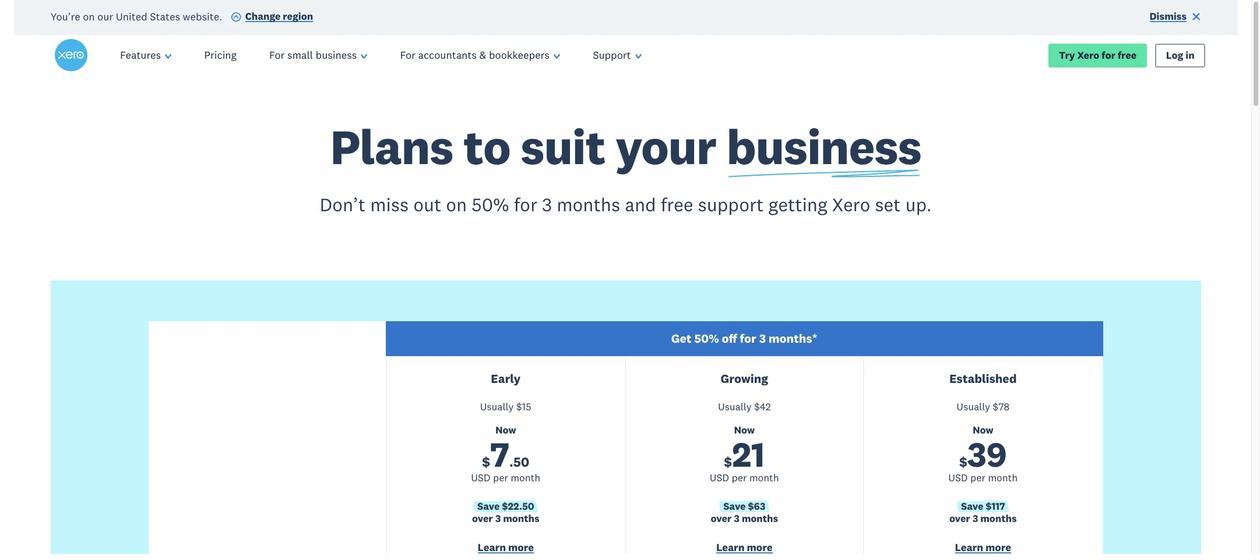 Task type: describe. For each thing, give the bounding box(es) containing it.
you're
[[50, 9, 80, 23]]

1 horizontal spatial 50%
[[694, 331, 719, 347]]

0 horizontal spatial xero
[[832, 193, 870, 216]]

save $117
[[961, 501, 1005, 514]]

for for for accountants & bookkeepers
[[400, 48, 416, 62]]

$ down established
[[993, 401, 998, 414]]

7
[[490, 433, 509, 477]]

over for 21
[[711, 513, 732, 526]]

.
[[509, 454, 513, 471]]

out
[[413, 193, 441, 216]]

pricing
[[204, 48, 237, 62]]

&
[[479, 48, 486, 62]]

save for 39
[[961, 501, 983, 514]]

$63
[[748, 501, 765, 514]]

early
[[491, 371, 521, 387]]

3 for 21
[[734, 513, 739, 526]]

month for 21
[[749, 472, 779, 485]]

0 horizontal spatial free
[[661, 193, 693, 216]]

region
[[283, 10, 313, 23]]

0 horizontal spatial for
[[514, 193, 537, 216]]

now for 21
[[734, 424, 755, 437]]

usd per month for 39
[[948, 472, 1018, 485]]

log
[[1166, 49, 1183, 61]]

over 3 months for 39
[[949, 513, 1017, 526]]

$ 7 . 50
[[482, 433, 529, 477]]

support button
[[576, 35, 658, 76]]

get
[[671, 331, 692, 347]]

for accountants & bookkeepers button
[[384, 35, 576, 76]]

1 horizontal spatial xero
[[1077, 49, 1099, 61]]

log in link
[[1155, 43, 1205, 68]]

try
[[1059, 49, 1075, 61]]

for small business
[[269, 48, 357, 62]]

united
[[116, 9, 147, 23]]

over for 7
[[472, 513, 493, 526]]

usd for 21
[[710, 472, 729, 485]]

pricing link
[[188, 35, 253, 76]]

plans
[[330, 116, 453, 177]]

features button
[[104, 35, 188, 76]]

50
[[513, 454, 529, 471]]

months for 7
[[503, 513, 539, 526]]

$ down growing
[[754, 401, 760, 414]]

accountants
[[418, 48, 477, 62]]

save $63
[[723, 501, 765, 514]]

up.
[[905, 193, 932, 216]]

usually $ 42
[[718, 401, 771, 414]]

established
[[949, 371, 1017, 387]]

3 for 7
[[495, 513, 501, 526]]

don't
[[320, 193, 366, 216]]

to
[[463, 116, 510, 177]]

usually $ 15
[[480, 401, 531, 414]]

month for 7
[[511, 472, 540, 485]]

$ down early
[[516, 401, 522, 414]]

1 vertical spatial on
[[446, 193, 467, 216]]

usd for 39
[[948, 472, 968, 485]]

your
[[615, 116, 716, 177]]

per for 21
[[732, 472, 747, 485]]

now for 7
[[495, 424, 516, 437]]

getting
[[768, 193, 827, 216]]

months*
[[769, 331, 818, 347]]

dismiss button
[[1150, 10, 1201, 25]]

usd per month for 21
[[710, 472, 779, 485]]

over for 39
[[949, 513, 970, 526]]

$ 21
[[724, 433, 765, 477]]

3 for 39
[[973, 513, 978, 526]]

per for 39
[[970, 472, 985, 485]]

and
[[625, 193, 656, 216]]



Task type: vqa. For each thing, say whether or not it's contained in the screenshot.
Invoice,
no



Task type: locate. For each thing, give the bounding box(es) containing it.
1 horizontal spatial over
[[711, 513, 732, 526]]

change region
[[245, 10, 313, 23]]

month
[[511, 472, 540, 485], [749, 472, 779, 485], [988, 472, 1018, 485]]

change region button
[[231, 10, 313, 25]]

miss
[[370, 193, 409, 216]]

months
[[557, 193, 620, 216], [503, 513, 539, 526], [742, 513, 778, 526], [980, 513, 1017, 526]]

2 for from the left
[[400, 48, 416, 62]]

free left the "log"
[[1118, 49, 1137, 61]]

save $22.50
[[477, 501, 534, 514]]

2 usually from the left
[[718, 401, 752, 414]]

per up save $22.50
[[493, 472, 508, 485]]

dismiss
[[1150, 10, 1187, 23]]

usually down growing
[[718, 401, 752, 414]]

2 usd per month from the left
[[710, 472, 779, 485]]

50%
[[472, 193, 509, 216], [694, 331, 719, 347]]

usd per month down .
[[471, 472, 540, 485]]

suit
[[521, 116, 605, 177]]

per
[[493, 472, 508, 485], [732, 472, 747, 485], [970, 472, 985, 485]]

on
[[83, 9, 95, 23], [446, 193, 467, 216]]

1 now from the left
[[495, 424, 516, 437]]

usually for 7
[[480, 401, 514, 414]]

1 horizontal spatial free
[[1118, 49, 1137, 61]]

$ up save $63
[[724, 454, 732, 471]]

for
[[269, 48, 285, 62], [400, 48, 416, 62]]

free
[[1118, 49, 1137, 61], [661, 193, 693, 216]]

month down 50
[[511, 472, 540, 485]]

2 horizontal spatial usd per month
[[948, 472, 1018, 485]]

you're on our united states website.
[[50, 9, 222, 23]]

month up $117 at the bottom right of the page
[[988, 472, 1018, 485]]

1 usd per month from the left
[[471, 472, 540, 485]]

0 horizontal spatial usd
[[471, 472, 490, 485]]

1 horizontal spatial for
[[740, 331, 756, 347]]

business
[[316, 48, 357, 62], [727, 116, 921, 177]]

for right off
[[740, 331, 756, 347]]

save left $63
[[723, 501, 746, 514]]

log in
[[1166, 49, 1195, 61]]

usd per month up save $63
[[710, 472, 779, 485]]

over left $117 at the bottom right of the page
[[949, 513, 970, 526]]

features
[[120, 48, 161, 62]]

now for 39
[[973, 424, 993, 437]]

plans to suit your
[[330, 116, 727, 177]]

3 per from the left
[[970, 472, 985, 485]]

2 usd from the left
[[710, 472, 729, 485]]

0 horizontal spatial business
[[316, 48, 357, 62]]

save left $117 at the bottom right of the page
[[961, 501, 983, 514]]

save
[[477, 501, 500, 514], [723, 501, 746, 514], [961, 501, 983, 514]]

save left $22.50
[[477, 501, 500, 514]]

39
[[967, 433, 1007, 477]]

support
[[698, 193, 764, 216]]

2 horizontal spatial save
[[961, 501, 983, 514]]

1 horizontal spatial business
[[727, 116, 921, 177]]

$ inside $ 39
[[959, 454, 967, 471]]

1 horizontal spatial now
[[734, 424, 755, 437]]

0 horizontal spatial 50%
[[472, 193, 509, 216]]

1 horizontal spatial usd
[[710, 472, 729, 485]]

over 3 months
[[472, 513, 539, 526], [711, 513, 778, 526], [949, 513, 1017, 526]]

0 horizontal spatial over 3 months
[[472, 513, 539, 526]]

1 over 3 months from the left
[[472, 513, 539, 526]]

off
[[722, 331, 737, 347]]

save for 21
[[723, 501, 746, 514]]

1 usd from the left
[[471, 472, 490, 485]]

0 horizontal spatial month
[[511, 472, 540, 485]]

50% left off
[[694, 331, 719, 347]]

2 horizontal spatial per
[[970, 472, 985, 485]]

over
[[472, 513, 493, 526], [711, 513, 732, 526], [949, 513, 970, 526]]

1 horizontal spatial on
[[446, 193, 467, 216]]

1 vertical spatial 50%
[[694, 331, 719, 347]]

0 vertical spatial business
[[316, 48, 357, 62]]

0 horizontal spatial per
[[493, 472, 508, 485]]

1 vertical spatial free
[[661, 193, 693, 216]]

0 vertical spatial xero
[[1077, 49, 1099, 61]]

78
[[998, 401, 1010, 414]]

0 vertical spatial for
[[1102, 49, 1115, 61]]

for down plans to suit your on the top of page
[[514, 193, 537, 216]]

1 horizontal spatial month
[[749, 472, 779, 485]]

over 3 months for 7
[[472, 513, 539, 526]]

try xero for free
[[1059, 49, 1137, 61]]

2 save from the left
[[723, 501, 746, 514]]

usd left 21
[[710, 472, 729, 485]]

set
[[875, 193, 901, 216]]

usd per month
[[471, 472, 540, 485], [710, 472, 779, 485], [948, 472, 1018, 485]]

xero homepage image
[[55, 39, 87, 72]]

for inside dropdown button
[[400, 48, 416, 62]]

$ inside the $ 7 . 50
[[482, 454, 490, 471]]

2 per from the left
[[732, 472, 747, 485]]

3 month from the left
[[988, 472, 1018, 485]]

$ 39
[[959, 433, 1007, 477]]

2 month from the left
[[749, 472, 779, 485]]

now
[[495, 424, 516, 437], [734, 424, 755, 437], [973, 424, 993, 437]]

growing
[[721, 371, 768, 387]]

month up $63
[[749, 472, 779, 485]]

0 horizontal spatial save
[[477, 501, 500, 514]]

1 for from the left
[[269, 48, 285, 62]]

2 over from the left
[[711, 513, 732, 526]]

on right out
[[446, 193, 467, 216]]

our
[[97, 9, 113, 23]]

1 vertical spatial business
[[727, 116, 921, 177]]

1 save from the left
[[477, 501, 500, 514]]

don't miss out on 50% for 3 months and free support getting xero set up.
[[320, 193, 932, 216]]

for inside "dropdown button"
[[269, 48, 285, 62]]

try xero for free link
[[1048, 43, 1147, 68]]

2 horizontal spatial usd
[[948, 472, 968, 485]]

42
[[760, 401, 771, 414]]

$ left .
[[482, 454, 490, 471]]

1 horizontal spatial per
[[732, 472, 747, 485]]

0 horizontal spatial on
[[83, 9, 95, 23]]

website.
[[183, 9, 222, 23]]

0 horizontal spatial over
[[472, 513, 493, 526]]

2 over 3 months from the left
[[711, 513, 778, 526]]

0 vertical spatial free
[[1118, 49, 1137, 61]]

usd per month up save $117
[[948, 472, 1018, 485]]

2 now from the left
[[734, 424, 755, 437]]

0 horizontal spatial now
[[495, 424, 516, 437]]

3 over from the left
[[949, 513, 970, 526]]

on left our
[[83, 9, 95, 23]]

xero right try
[[1077, 49, 1099, 61]]

change
[[245, 10, 281, 23]]

1 vertical spatial xero
[[832, 193, 870, 216]]

for for for small business
[[269, 48, 285, 62]]

save for 7
[[477, 501, 500, 514]]

0 horizontal spatial usd per month
[[471, 472, 540, 485]]

$117
[[986, 501, 1005, 514]]

usually
[[480, 401, 514, 414], [718, 401, 752, 414], [957, 401, 990, 414]]

for left small
[[269, 48, 285, 62]]

in
[[1186, 49, 1195, 61]]

$22.50
[[502, 501, 534, 514]]

over left $22.50
[[472, 513, 493, 526]]

free right and
[[661, 193, 693, 216]]

3 save from the left
[[961, 501, 983, 514]]

per up save $63
[[732, 472, 747, 485]]

50% down to
[[472, 193, 509, 216]]

over left $63
[[711, 513, 732, 526]]

2 horizontal spatial usually
[[957, 401, 990, 414]]

states
[[150, 9, 180, 23]]

now down usually $ 78
[[973, 424, 993, 437]]

1 month from the left
[[511, 472, 540, 485]]

months for 21
[[742, 513, 778, 526]]

1 usually from the left
[[480, 401, 514, 414]]

usually down early
[[480, 401, 514, 414]]

0 vertical spatial 50%
[[472, 193, 509, 216]]

per up save $117
[[970, 472, 985, 485]]

usd for 7
[[471, 472, 490, 485]]

usd per month for 7
[[471, 472, 540, 485]]

usually $ 78
[[957, 401, 1010, 414]]

support
[[593, 48, 631, 62]]

usd
[[471, 472, 490, 485], [710, 472, 729, 485], [948, 472, 968, 485]]

now down 'usually $ 15'
[[495, 424, 516, 437]]

usd up save $117
[[948, 472, 968, 485]]

for
[[1102, 49, 1115, 61], [514, 193, 537, 216], [740, 331, 756, 347]]

2 horizontal spatial over 3 months
[[949, 513, 1017, 526]]

3 now from the left
[[973, 424, 993, 437]]

2 horizontal spatial now
[[973, 424, 993, 437]]

1 over from the left
[[472, 513, 493, 526]]

1 horizontal spatial for
[[400, 48, 416, 62]]

for left accountants
[[400, 48, 416, 62]]

1 per from the left
[[493, 472, 508, 485]]

get 50% off for 3 months*
[[671, 331, 818, 347]]

3
[[542, 193, 552, 216], [759, 331, 766, 347], [495, 513, 501, 526], [734, 513, 739, 526], [973, 513, 978, 526]]

1 horizontal spatial save
[[723, 501, 746, 514]]

month for 39
[[988, 472, 1018, 485]]

2 horizontal spatial for
[[1102, 49, 1115, 61]]

1 vertical spatial for
[[514, 193, 537, 216]]

months for 39
[[980, 513, 1017, 526]]

over 3 months for 21
[[711, 513, 778, 526]]

1 horizontal spatial usually
[[718, 401, 752, 414]]

1 horizontal spatial over 3 months
[[711, 513, 778, 526]]

0 horizontal spatial usually
[[480, 401, 514, 414]]

now down usually $ 42 at the bottom right of page
[[734, 424, 755, 437]]

3 usd per month from the left
[[948, 472, 1018, 485]]

1 horizontal spatial usd per month
[[710, 472, 779, 485]]

small
[[287, 48, 313, 62]]

2 vertical spatial for
[[740, 331, 756, 347]]

$ up save $117
[[959, 454, 967, 471]]

21
[[732, 433, 765, 477]]

usually for 39
[[957, 401, 990, 414]]

0 horizontal spatial for
[[269, 48, 285, 62]]

for accountants & bookkeepers
[[400, 48, 550, 62]]

usd up save $22.50
[[471, 472, 490, 485]]

2 horizontal spatial month
[[988, 472, 1018, 485]]

2 horizontal spatial over
[[949, 513, 970, 526]]

per for 7
[[493, 472, 508, 485]]

15
[[522, 401, 531, 414]]

business inside "dropdown button"
[[316, 48, 357, 62]]

$
[[516, 401, 522, 414], [754, 401, 760, 414], [993, 401, 998, 414], [482, 454, 490, 471], [724, 454, 732, 471], [959, 454, 967, 471]]

for small business button
[[253, 35, 384, 76]]

usually for 21
[[718, 401, 752, 414]]

usually down established
[[957, 401, 990, 414]]

xero
[[1077, 49, 1099, 61], [832, 193, 870, 216]]

0 vertical spatial on
[[83, 9, 95, 23]]

for right try
[[1102, 49, 1115, 61]]

3 usually from the left
[[957, 401, 990, 414]]

3 usd from the left
[[948, 472, 968, 485]]

bookkeepers
[[489, 48, 550, 62]]

xero left set
[[832, 193, 870, 216]]

$ inside '$ 21'
[[724, 454, 732, 471]]

3 over 3 months from the left
[[949, 513, 1017, 526]]



